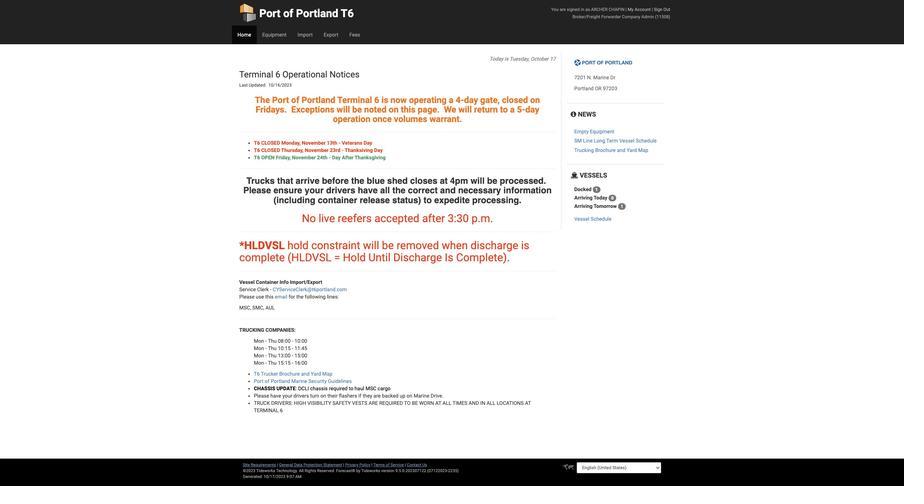 Task type: locate. For each thing, give the bounding box(es) containing it.
today up 'tomorrow'
[[594, 195, 608, 201]]

0 vertical spatial marine
[[594, 75, 609, 81]]

be left noted
[[352, 105, 362, 115]]

once
[[373, 114, 392, 124]]

they
[[363, 393, 373, 399]]

1 horizontal spatial marine
[[414, 393, 430, 399]]

0 vertical spatial yard
[[627, 147, 637, 153]]

removed
[[397, 239, 439, 252]]

0 vertical spatial please
[[243, 185, 271, 196]]

0 horizontal spatial map
[[323, 371, 333, 377]]

- left 16:00
[[292, 360, 293, 366]]

map down sm line long term vessel schedule link
[[639, 147, 649, 153]]

map
[[639, 147, 649, 153], [323, 371, 333, 377]]

of down trucker
[[265, 378, 270, 384]]

have inside t6 trucker brochure and yard map port of portland marine security guidelines chassis update : dcli chassis required to haul msc cargo please have your drivers turn on their flashers if they are backed up on marine drive. truck drivers: high visibility safety vests are required to be worn at all times and in all locations at terminal 6
[[271, 393, 281, 399]]

drivers up live
[[326, 185, 356, 196]]

yard up the security
[[311, 371, 321, 377]]

- up trucker
[[266, 360, 267, 366]]

be inside the port of portland terminal 6 is now operating a 4-day gate, closed on fridays.  exceptions will be noted on this page.  we will return to a 5-day operation once volumes warrant.
[[352, 105, 362, 115]]

port of portland marine security guidelines link
[[254, 378, 352, 384]]

4 mon from the top
[[254, 360, 264, 366]]

will right exceptions
[[337, 105, 350, 115]]

the left 'blue'
[[351, 176, 365, 186]]

a
[[449, 95, 454, 105], [510, 105, 515, 115]]

11:45
[[295, 345, 307, 351]]

thanksiving
[[345, 147, 373, 153]]

1 closed from the top
[[261, 140, 280, 146]]

marine up worn
[[414, 393, 430, 399]]

my account link
[[628, 7, 651, 12]]

and right correct
[[440, 185, 456, 196]]

portland up import dropdown button
[[296, 7, 339, 20]]

locations
[[497, 400, 524, 406]]

is left tuesday,
[[505, 56, 509, 62]]

smc,
[[253, 305, 264, 311]]

1 horizontal spatial and
[[440, 185, 456, 196]]

safety
[[333, 400, 351, 406]]

brochure inside t6 trucker brochure and yard map port of portland marine security guidelines chassis update : dcli chassis required to haul msc cargo please have your drivers turn on their flashers if they are backed up on marine drive. truck drivers: high visibility safety vests are required to be worn at all times and in all locations at terminal 6
[[279, 371, 300, 377]]

vessel down docked 1 arriving today 0 arriving tomorrow 1
[[575, 216, 590, 222]]

are inside you are signed in as archer chapin | my account | sign out broker/freight forwarder company admin (11508)
[[560, 7, 566, 12]]

drive.
[[431, 393, 444, 399]]

port up equipment dropdown button
[[260, 7, 281, 20]]

1 horizontal spatial have
[[358, 185, 378, 196]]

your
[[305, 185, 324, 196], [283, 393, 292, 399]]

vessel inside empty equipment sm line long term vessel schedule trucking brochure and yard map
[[620, 138, 635, 144]]

0 horizontal spatial drivers
[[294, 393, 309, 399]]

sm line long term vessel schedule link
[[575, 138, 657, 144]]

and up port of portland marine security guidelines link
[[301, 371, 310, 377]]

vessel right term at the top of page
[[620, 138, 635, 144]]

0 horizontal spatial vessel
[[239, 279, 255, 285]]

at right the locations
[[525, 400, 531, 406]]

are right you at the right of the page
[[560, 7, 566, 12]]

vessel left container at the bottom left of page
[[239, 279, 255, 285]]

1 horizontal spatial terminal
[[337, 95, 372, 105]]

portland up update
[[271, 378, 290, 384]]

1 horizontal spatial this
[[401, 105, 416, 115]]

and inside empty equipment sm line long term vessel schedule trucking brochure and yard map
[[617, 147, 626, 153]]

this right use
[[265, 294, 274, 300]]

live
[[319, 212, 335, 225]]

times
[[453, 400, 468, 406]]

0 vertical spatial be
[[352, 105, 362, 115]]

6 up 10/16/2023
[[276, 69, 280, 80]]

- right '23rd'
[[342, 147, 344, 153]]

- left 15:00
[[292, 353, 293, 359]]

1 vertical spatial 1
[[621, 204, 624, 209]]

of
[[283, 7, 294, 20], [291, 95, 300, 105], [265, 378, 270, 384], [386, 463, 390, 467]]

to inside the port of portland terminal 6 is now operating a 4-day gate, closed on fridays.  exceptions will be noted on this page.  we will return to a 5-day operation once volumes warrant.
[[500, 105, 508, 115]]

0 horizontal spatial is
[[382, 95, 389, 105]]

t6 trucker brochure and yard map port of portland marine security guidelines chassis update : dcli chassis required to haul msc cargo please have your drivers turn on their flashers if they are backed up on marine drive. truck drivers: high visibility safety vests are required to be worn at all times and in all locations at terminal 6
[[254, 371, 531, 413]]

is right the discharge
[[521, 239, 530, 252]]

port of portland t6
[[260, 7, 354, 20]]

2 vertical spatial is
[[521, 239, 530, 252]]

2 vertical spatial 6
[[280, 408, 283, 413]]

today
[[490, 56, 504, 62], [594, 195, 608, 201]]

0 horizontal spatial be
[[352, 105, 362, 115]]

discharge
[[394, 251, 442, 264]]

all down drive.
[[443, 400, 452, 406]]

| left sign at the right
[[652, 7, 653, 12]]

1 thu from the top
[[268, 338, 277, 344]]

2 horizontal spatial be
[[487, 176, 498, 186]]

arriving down "docked"
[[575, 195, 593, 201]]

your down update
[[283, 393, 292, 399]]

signed
[[567, 7, 580, 12]]

0 horizontal spatial at
[[436, 400, 442, 406]]

please left the "that"
[[243, 185, 271, 196]]

vessel container info import/export service clerk - cyserviceclerk@t6portland.com please use this email for the following lines:
[[239, 279, 347, 300]]

day up thanksgiving
[[374, 147, 383, 153]]

port inside t6 trucker brochure and yard map port of portland marine security guidelines chassis update : dcli chassis required to haul msc cargo please have your drivers turn on their flashers if they are backed up on marine drive. truck drivers: high visibility safety vests are required to be worn at all times and in all locations at terminal 6
[[254, 378, 264, 384]]

is left now
[[382, 95, 389, 105]]

service inside site requirements | general data protection statement | privacy policy | terms of service | contact us ©2023 tideworks technology. all rights reserved. forecast® by tideworks version 9.5.0.202307122 (07122023-2235) generated: 10/17/2023 9:07 am
[[391, 463, 404, 467]]

this right once
[[401, 105, 416, 115]]

msc,
[[239, 305, 251, 311]]

thanksgiving
[[355, 155, 386, 160]]

1 horizontal spatial equipment
[[590, 129, 615, 135]]

0 vertical spatial vessel
[[620, 138, 635, 144]]

to
[[404, 400, 411, 406]]

we
[[444, 105, 457, 115]]

0 vertical spatial are
[[560, 7, 566, 12]]

equipment button
[[257, 26, 292, 44]]

0 vertical spatial 6
[[276, 69, 280, 80]]

1 vertical spatial your
[[283, 393, 292, 399]]

and inside the trucks that arrive before the blue shed closes at 4pm will be processed. please ensure your drivers have all the correct and necessary information (including container release status) to expedite processing.
[[440, 185, 456, 196]]

1 vertical spatial and
[[440, 185, 456, 196]]

at down drive.
[[436, 400, 442, 406]]

2 horizontal spatial day
[[374, 147, 383, 153]]

0 horizontal spatial your
[[283, 393, 292, 399]]

mon
[[254, 338, 264, 344], [254, 345, 264, 351], [254, 353, 264, 359], [254, 360, 264, 366]]

1 vertical spatial closed
[[261, 147, 280, 153]]

2 at from the left
[[525, 400, 531, 406]]

0 horizontal spatial schedule
[[591, 216, 612, 222]]

equipment up long
[[590, 129, 615, 135]]

2 horizontal spatial is
[[521, 239, 530, 252]]

ship image
[[571, 172, 579, 179]]

10:00
[[295, 338, 307, 344]]

processing.
[[473, 195, 522, 205]]

thu down trucking companies: on the bottom left
[[268, 338, 277, 344]]

blue
[[367, 176, 385, 186]]

thu left 10:15
[[268, 345, 277, 351]]

map up the security
[[323, 371, 333, 377]]

yard down sm line long term vessel schedule link
[[627, 147, 637, 153]]

0 vertical spatial port
[[260, 7, 281, 20]]

0 vertical spatial map
[[639, 147, 649, 153]]

1 vertical spatial be
[[487, 176, 498, 186]]

be down the accepted
[[382, 239, 394, 252]]

1 vertical spatial please
[[239, 294, 255, 300]]

1 vertical spatial are
[[374, 393, 381, 399]]

fees
[[350, 32, 360, 38]]

have up drivers:
[[271, 393, 281, 399]]

port up the chassis on the left bottom
[[254, 378, 264, 384]]

1 vertical spatial yard
[[311, 371, 321, 377]]

operation
[[333, 114, 371, 124]]

general data protection statement link
[[279, 463, 342, 467]]

2 vertical spatial to
[[349, 386, 354, 391]]

4 thu from the top
[[268, 360, 277, 366]]

please inside t6 trucker brochure and yard map port of portland marine security guidelines chassis update : dcli chassis required to haul msc cargo please have your drivers turn on their flashers if they are backed up on marine drive. truck drivers: high visibility safety vests are required to be worn at all times and in all locations at terminal 6
[[254, 393, 269, 399]]

2 vertical spatial vessel
[[239, 279, 255, 285]]

1 horizontal spatial drivers
[[326, 185, 356, 196]]

0 horizontal spatial equipment
[[262, 32, 287, 38]]

2 closed from the top
[[261, 147, 280, 153]]

0 vertical spatial 1
[[596, 187, 598, 192]]

1 right 'tomorrow'
[[621, 204, 624, 209]]

schedule right term at the top of page
[[636, 138, 657, 144]]

1 vertical spatial map
[[323, 371, 333, 377]]

1 horizontal spatial yard
[[627, 147, 637, 153]]

the right for on the bottom
[[296, 294, 304, 300]]

container
[[318, 195, 357, 205]]

portland inside t6 trucker brochure and yard map port of portland marine security guidelines chassis update : dcli chassis required to haul msc cargo please have your drivers turn on their flashers if they are backed up on marine drive. truck drivers: high visibility safety vests are required to be worn at all times and in all locations at terminal 6
[[271, 378, 290, 384]]

cargo
[[378, 386, 391, 391]]

this
[[401, 105, 416, 115], [265, 294, 274, 300]]

have left all
[[358, 185, 378, 196]]

thu
[[268, 338, 277, 344], [268, 345, 277, 351], [268, 353, 277, 359], [268, 360, 277, 366]]

are
[[369, 400, 378, 406]]

1 vertical spatial marine
[[292, 378, 307, 384]]

schedule down 'tomorrow'
[[591, 216, 612, 222]]

are
[[560, 7, 566, 12], [374, 393, 381, 399]]

no
[[302, 212, 316, 225]]

1 vertical spatial drivers
[[294, 393, 309, 399]]

1 vertical spatial to
[[424, 195, 432, 205]]

service up use
[[239, 287, 256, 292]]

0 vertical spatial schedule
[[636, 138, 657, 144]]

brochure down the 15:15
[[279, 371, 300, 377]]

will right we
[[459, 105, 472, 115]]

archer
[[591, 7, 608, 12]]

portland or 97203
[[575, 86, 618, 91]]

to inside t6 trucker brochure and yard map port of portland marine security guidelines chassis update : dcli chassis required to haul msc cargo please have your drivers turn on their flashers if they are backed up on marine drive. truck drivers: high visibility safety vests are required to be worn at all times and in all locations at terminal 6
[[349, 386, 354, 391]]

today left tuesday,
[[490, 56, 504, 62]]

portland down terminal 6 operational notices last updated:  10/16/2023
[[302, 95, 336, 105]]

0 horizontal spatial are
[[374, 393, 381, 399]]

open
[[261, 155, 275, 160]]

drivers up the high
[[294, 393, 309, 399]]

privacy policy link
[[345, 463, 371, 467]]

1 vertical spatial terminal
[[337, 95, 372, 105]]

0 horizontal spatial yard
[[311, 371, 321, 377]]

vessel for vessel container info import/export service clerk - cyserviceclerk@t6portland.com please use this email for the following lines:
[[239, 279, 255, 285]]

1 horizontal spatial be
[[382, 239, 394, 252]]

service inside vessel container info import/export service clerk - cyserviceclerk@t6portland.com please use this email for the following lines:
[[239, 287, 256, 292]]

0 horizontal spatial this
[[265, 294, 274, 300]]

1 vertical spatial service
[[391, 463, 404, 467]]

the port of portland terminal 6 is now operating a 4-day gate, closed on fridays.  exceptions will be noted on this page.  we will return to a 5-day operation once volumes warrant.
[[255, 95, 540, 124]]

clerk
[[257, 287, 269, 292]]

now
[[391, 95, 407, 105]]

0 horizontal spatial all
[[443, 400, 452, 406]]

1 horizontal spatial brochure
[[596, 147, 616, 153]]

1 horizontal spatial map
[[639, 147, 649, 153]]

terminal up last
[[239, 69, 273, 80]]

17
[[550, 56, 556, 62]]

2 vertical spatial be
[[382, 239, 394, 252]]

have
[[358, 185, 378, 196], [271, 393, 281, 399]]

1 vertical spatial november
[[305, 147, 329, 153]]

cyserviceclerk@t6portland.com link
[[273, 287, 347, 292]]

the inside vessel container info import/export service clerk - cyserviceclerk@t6portland.com please use this email for the following lines:
[[296, 294, 304, 300]]

policy
[[360, 463, 371, 467]]

the right all
[[393, 185, 406, 196]]

1 arriving from the top
[[575, 195, 593, 201]]

to right 'gate,'
[[500, 105, 508, 115]]

vests
[[352, 400, 368, 406]]

on right up
[[407, 393, 413, 399]]

is
[[445, 251, 454, 264]]

0 horizontal spatial and
[[301, 371, 310, 377]]

for
[[289, 294, 295, 300]]

2 mon from the top
[[254, 345, 264, 351]]

2 horizontal spatial and
[[617, 147, 626, 153]]

arriving up the vessel schedule link
[[575, 203, 593, 209]]

|
[[626, 7, 627, 12], [652, 7, 653, 12], [277, 463, 278, 467], [343, 463, 344, 467], [372, 463, 373, 467], [405, 463, 406, 467]]

0 horizontal spatial the
[[296, 294, 304, 300]]

| up the forecast®
[[343, 463, 344, 467]]

3 mon from the top
[[254, 353, 264, 359]]

you
[[552, 7, 559, 12]]

2 thu from the top
[[268, 345, 277, 351]]

version
[[381, 469, 395, 473]]

t6 left trucker
[[254, 371, 260, 377]]

1 all from the left
[[443, 400, 452, 406]]

all right "in"
[[487, 400, 496, 406]]

will down reefers
[[363, 239, 379, 252]]

0 vertical spatial brochure
[[596, 147, 616, 153]]

0 vertical spatial terminal
[[239, 69, 273, 80]]

terminal up operation
[[337, 95, 372, 105]]

portland down 7201
[[575, 86, 594, 91]]

2 all from the left
[[487, 400, 496, 406]]

this inside the port of portland terminal 6 is now operating a 4-day gate, closed on fridays.  exceptions will be noted on this page.  we will return to a 5-day operation once volumes warrant.
[[401, 105, 416, 115]]

6 inside the port of portland terminal 6 is now operating a 4-day gate, closed on fridays.  exceptions will be noted on this page.  we will return to a 5-day operation once volumes warrant.
[[375, 95, 380, 105]]

p.m.
[[472, 212, 493, 225]]

requirements
[[251, 463, 276, 467]]

marine
[[594, 75, 609, 81], [292, 378, 307, 384], [414, 393, 430, 399]]

equipment right home dropdown button
[[262, 32, 287, 38]]

brochure down long
[[596, 147, 616, 153]]

a left 4-
[[449, 95, 454, 105]]

1 vertical spatial have
[[271, 393, 281, 399]]

admin
[[642, 14, 654, 19]]

1 vertical spatial arriving
[[575, 203, 593, 209]]

day down '23rd'
[[332, 155, 341, 160]]

1 horizontal spatial to
[[424, 195, 432, 205]]

1 vertical spatial today
[[594, 195, 608, 201]]

1 vertical spatial brochure
[[279, 371, 300, 377]]

0 vertical spatial equipment
[[262, 32, 287, 38]]

2 vertical spatial day
[[332, 155, 341, 160]]

email link
[[275, 294, 288, 300]]

=
[[334, 251, 340, 264]]

equipment inside equipment dropdown button
[[262, 32, 287, 38]]

1 horizontal spatial are
[[560, 7, 566, 12]]

your right ensure
[[305, 185, 324, 196]]

of up equipment dropdown button
[[283, 7, 294, 20]]

(11508)
[[656, 14, 671, 19]]

2 horizontal spatial vessel
[[620, 138, 635, 144]]

t6 left open
[[254, 155, 260, 160]]

1 horizontal spatial day
[[364, 140, 372, 146]]

last
[[239, 83, 248, 88]]

0 horizontal spatial to
[[349, 386, 354, 391]]

general
[[279, 463, 293, 467]]

0 horizontal spatial brochure
[[279, 371, 300, 377]]

1 vertical spatial 6
[[375, 95, 380, 105]]

vessel schedule
[[575, 216, 612, 222]]

of up the 'version'
[[386, 463, 390, 467]]

t6
[[341, 7, 354, 20], [254, 140, 260, 146], [254, 147, 260, 153], [254, 155, 260, 160], [254, 371, 260, 377]]

0 vertical spatial today
[[490, 56, 504, 62]]

t6 up fees popup button
[[341, 7, 354, 20]]

0 horizontal spatial terminal
[[239, 69, 273, 80]]

0 vertical spatial this
[[401, 105, 416, 115]]

are inside t6 trucker brochure and yard map port of portland marine security guidelines chassis update : dcli chassis required to haul msc cargo please have your drivers turn on their flashers if they are backed up on marine drive. truck drivers: high visibility safety vests are required to be worn at all times and in all locations at terminal 6
[[374, 393, 381, 399]]

thu left 13:00
[[268, 353, 277, 359]]

backed
[[382, 393, 399, 399]]

thu up trucker
[[268, 360, 277, 366]]

4-
[[456, 95, 464, 105]]

day up thanksiving
[[364, 140, 372, 146]]

all
[[299, 469, 304, 473]]

of down 10/16/2023
[[291, 95, 300, 105]]

turn
[[310, 393, 319, 399]]

arrive
[[296, 176, 320, 186]]

1 horizontal spatial schedule
[[636, 138, 657, 144]]

please up truck
[[254, 393, 269, 399]]

marine up or in the right of the page
[[594, 75, 609, 81]]

1 vertical spatial this
[[265, 294, 274, 300]]

long
[[594, 138, 606, 144]]

0 vertical spatial and
[[617, 147, 626, 153]]

news
[[577, 110, 596, 118]]

2 vertical spatial please
[[254, 393, 269, 399]]

a left 5-
[[510, 105, 515, 115]]

1 vertical spatial is
[[382, 95, 389, 105]]

3 thu from the top
[[268, 353, 277, 359]]

0 vertical spatial is
[[505, 56, 509, 62]]

1 vertical spatial port
[[272, 95, 289, 105]]

- right 13th
[[339, 140, 341, 146]]

import/export
[[290, 279, 322, 285]]

day
[[464, 95, 478, 105], [526, 105, 540, 115]]

7201 n. marine dr
[[575, 75, 616, 81]]

0 vertical spatial to
[[500, 105, 508, 115]]

will right "4pm"
[[471, 176, 485, 186]]

1 horizontal spatial your
[[305, 185, 324, 196]]

necessary
[[458, 185, 501, 196]]

0 vertical spatial closed
[[261, 140, 280, 146]]

mon - thu 08:00 - 10:00 mon - thu 10:15 - 11:45 mon - thu 13:00 - 15:00 mon - thu 15:15 - 16:00
[[254, 338, 307, 366]]

to up the flashers
[[349, 386, 354, 391]]

service up the 'version'
[[391, 463, 404, 467]]

port down 10/16/2023
[[272, 95, 289, 105]]

please up msc,
[[239, 294, 255, 300]]

and
[[617, 147, 626, 153], [440, 185, 456, 196], [301, 371, 310, 377]]

0 vertical spatial arriving
[[575, 195, 593, 201]]

out
[[664, 7, 671, 12]]

on up visibility
[[321, 393, 326, 399]]

vessel inside vessel container info import/export service clerk - cyserviceclerk@t6portland.com please use this email for the following lines:
[[239, 279, 255, 285]]



Task type: describe. For each thing, give the bounding box(es) containing it.
in
[[481, 400, 486, 406]]

you are signed in as archer chapin | my account | sign out broker/freight forwarder company admin (11508)
[[552, 7, 671, 19]]

terminal inside the port of portland terminal 6 is now operating a 4-day gate, closed on fridays.  exceptions will be noted on this page.  we will return to a 5-day operation once volumes warrant.
[[337, 95, 372, 105]]

port inside port of portland t6 link
[[260, 7, 281, 20]]

have inside the trucks that arrive before the blue shed closes at 4pm will be processed. please ensure your drivers have all the correct and necessary information (including container release status) to expedite processing.
[[358, 185, 378, 196]]

port of portland t6 image
[[575, 59, 633, 67]]

hold
[[343, 251, 366, 264]]

on right 5-
[[531, 95, 540, 105]]

schedule inside empty equipment sm line long term vessel schedule trucking brochure and yard map
[[636, 138, 657, 144]]

security
[[309, 378, 327, 384]]

will inside hold constraint will be removed when discharge is complete (hldvsl = hold until discharge is complete).
[[363, 239, 379, 252]]

0 horizontal spatial today
[[490, 56, 504, 62]]

us
[[423, 463, 427, 467]]

chassis
[[254, 386, 275, 391]]

yard inside t6 trucker brochure and yard map port of portland marine security guidelines chassis update : dcli chassis required to haul msc cargo please have your drivers turn on their flashers if they are backed up on marine drive. truck drivers: high visibility safety vests are required to be worn at all times and in all locations at terminal 6
[[311, 371, 321, 377]]

equipment inside empty equipment sm line long term vessel schedule trucking brochure and yard map
[[590, 129, 615, 135]]

october
[[531, 56, 549, 62]]

before
[[322, 176, 349, 186]]

t6 left monday,
[[254, 140, 260, 146]]

home
[[238, 32, 251, 38]]

contact us link
[[407, 463, 427, 467]]

0 horizontal spatial a
[[449, 95, 454, 105]]

terminal inside terminal 6 operational notices last updated:  10/16/2023
[[239, 69, 273, 80]]

brochure inside empty equipment sm line long term vessel schedule trucking brochure and yard map
[[596, 147, 616, 153]]

2 vertical spatial marine
[[414, 393, 430, 399]]

- right 24th
[[329, 155, 331, 160]]

processed.
[[500, 176, 546, 186]]

until
[[369, 251, 391, 264]]

vessel for vessel schedule
[[575, 216, 590, 222]]

msc, smc, aul
[[239, 305, 275, 311]]

cyserviceclerk@t6portland.com
[[273, 287, 347, 292]]

(including
[[274, 195, 316, 205]]

portland inside port of portland t6 link
[[296, 7, 339, 20]]

or
[[595, 86, 602, 91]]

drivers inside the trucks that arrive before the blue shed closes at 4pm will be processed. please ensure your drivers have all the correct and necessary information (including container release status) to expedite processing.
[[326, 185, 356, 196]]

- left 10:00
[[292, 338, 293, 344]]

yard inside empty equipment sm line long term vessel schedule trucking brochure and yard map
[[627, 147, 637, 153]]

your inside the trucks that arrive before the blue shed closes at 4pm will be processed. please ensure your drivers have all the correct and necessary information (including container release status) to expedite processing.
[[305, 185, 324, 196]]

be inside the trucks that arrive before the blue shed closes at 4pm will be processed. please ensure your drivers have all the correct and necessary information (including container release status) to expedite processing.
[[487, 176, 498, 186]]

generated:
[[243, 474, 263, 479]]

| left my
[[626, 7, 627, 12]]

will inside the trucks that arrive before the blue shed closes at 4pm will be processed. please ensure your drivers have all the correct and necessary information (including container release status) to expedite processing.
[[471, 176, 485, 186]]

contact
[[407, 463, 421, 467]]

veterans
[[342, 140, 363, 146]]

gate,
[[481, 95, 500, 105]]

technology.
[[276, 469, 298, 473]]

6 inside terminal 6 operational notices last updated:  10/16/2023
[[276, 69, 280, 80]]

sm
[[575, 138, 582, 144]]

required
[[379, 400, 403, 406]]

guidelines
[[328, 378, 352, 384]]

haul
[[355, 386, 365, 391]]

10/16/2023
[[269, 83, 292, 88]]

be inside hold constraint will be removed when discharge is complete (hldvsl = hold until discharge is complete).
[[382, 239, 394, 252]]

portland inside the port of portland terminal 6 is now operating a 4-day gate, closed on fridays.  exceptions will be noted on this page.  we will return to a 5-day operation once volumes warrant.
[[302, 95, 336, 105]]

drivers inside t6 trucker brochure and yard map port of portland marine security guidelines chassis update : dcli chassis required to haul msc cargo please have your drivers turn on their flashers if they are backed up on marine drive. truck drivers: high visibility safety vests are required to be worn at all times and in all locations at terminal 6
[[294, 393, 309, 399]]

reserved.
[[317, 469, 335, 473]]

6 inside t6 trucker brochure and yard map port of portland marine security guidelines chassis update : dcli chassis required to haul msc cargo please have your drivers turn on their flashers if they are backed up on marine drive. truck drivers: high visibility safety vests are required to be worn at all times and in all locations at terminal 6
[[280, 408, 283, 413]]

home button
[[232, 26, 257, 44]]

4pm
[[450, 176, 468, 186]]

24th
[[317, 155, 328, 160]]

1 mon from the top
[[254, 338, 264, 344]]

volumes
[[394, 114, 428, 124]]

map inside t6 trucker brochure and yard map port of portland marine security guidelines chassis update : dcli chassis required to haul msc cargo please have your drivers turn on their flashers if they are backed up on marine drive. truck drivers: high visibility safety vests are required to be worn at all times and in all locations at terminal 6
[[323, 371, 333, 377]]

please inside the trucks that arrive before the blue shed closes at 4pm will be processed. please ensure your drivers have all the correct and necessary information (including container release status) to expedite processing.
[[243, 185, 271, 196]]

vessels
[[579, 172, 608, 179]]

0 vertical spatial november
[[302, 140, 326, 146]]

empty
[[575, 129, 589, 135]]

friday,
[[276, 155, 291, 160]]

hold
[[288, 239, 309, 252]]

terminal 6 operational notices last updated:  10/16/2023
[[239, 69, 362, 88]]

- left 10:15
[[266, 345, 267, 351]]

flashers
[[339, 393, 357, 399]]

please inside vessel container info import/export service clerk - cyserviceclerk@t6portland.com please use this email for the following lines:
[[239, 294, 255, 300]]

info circle image
[[571, 111, 577, 118]]

2 arriving from the top
[[575, 203, 593, 209]]

monday,
[[282, 140, 301, 146]]

this inside vessel container info import/export service clerk - cyserviceclerk@t6portland.com please use this email for the following lines:
[[265, 294, 274, 300]]

after
[[342, 155, 354, 160]]

2 vertical spatial november
[[292, 155, 316, 160]]

closed
[[502, 95, 528, 105]]

©2023 tideworks
[[243, 469, 275, 473]]

n.
[[587, 75, 592, 81]]

today is tuesday, october 17
[[490, 56, 556, 62]]

today inside docked 1 arriving today 0 arriving tomorrow 1
[[594, 195, 608, 201]]

map inside empty equipment sm line long term vessel schedule trucking brochure and yard map
[[639, 147, 649, 153]]

0 vertical spatial day
[[364, 140, 372, 146]]

1 horizontal spatial the
[[351, 176, 365, 186]]

1 horizontal spatial 1
[[621, 204, 624, 209]]

noted
[[364, 105, 387, 115]]

company
[[622, 14, 641, 19]]

is inside hold constraint will be removed when discharge is complete (hldvsl = hold until discharge is complete).
[[521, 239, 530, 252]]

1 horizontal spatial a
[[510, 105, 515, 115]]

status)
[[393, 195, 421, 205]]

to inside the trucks that arrive before the blue shed closes at 4pm will be processed. please ensure your drivers have all the correct and necessary information (including container release status) to expedite processing.
[[424, 195, 432, 205]]

update
[[277, 386, 296, 391]]

is inside the port of portland terminal 6 is now operating a 4-day gate, closed on fridays.  exceptions will be noted on this page.  we will return to a 5-day operation once volumes warrant.
[[382, 95, 389, 105]]

docked 1 arriving today 0 arriving tomorrow 1
[[575, 186, 624, 209]]

1 vertical spatial schedule
[[591, 216, 612, 222]]

1 horizontal spatial is
[[505, 56, 509, 62]]

be
[[412, 400, 418, 406]]

of inside t6 trucker brochure and yard map port of portland marine security guidelines chassis update : dcli chassis required to haul msc cargo please have your drivers turn on their flashers if they are backed up on marine drive. truck drivers: high visibility safety vests are required to be worn at all times and in all locations at terminal 6
[[265, 378, 270, 384]]

on right noted
[[389, 105, 399, 115]]

following
[[305, 294, 326, 300]]

term
[[607, 138, 619, 144]]

container
[[256, 279, 279, 285]]

t6 up trucks
[[254, 147, 260, 153]]

| up 9.5.0.202307122
[[405, 463, 406, 467]]

line
[[583, 138, 593, 144]]

1 at from the left
[[436, 400, 442, 406]]

thursday,
[[281, 147, 304, 153]]

your inside t6 trucker brochure and yard map port of portland marine security guidelines chassis update : dcli chassis required to haul msc cargo please have your drivers turn on their flashers if they are backed up on marine drive. truck drivers: high visibility safety vests are required to be worn at all times and in all locations at terminal 6
[[283, 393, 292, 399]]

msc
[[366, 386, 377, 391]]

after
[[422, 212, 445, 225]]

no live reefers accepted after 3:30 p.m.
[[302, 212, 493, 225]]

*hldvsl
[[239, 239, 285, 252]]

- left 13:00
[[266, 353, 267, 359]]

docked
[[575, 186, 592, 192]]

port inside the port of portland terminal 6 is now operating a 4-day gate, closed on fridays.  exceptions will be noted on this page.  we will return to a 5-day operation once volumes warrant.
[[272, 95, 289, 105]]

empty equipment link
[[575, 129, 615, 135]]

reefers
[[338, 212, 372, 225]]

16:00
[[295, 360, 307, 366]]

97203
[[603, 86, 618, 91]]

2 horizontal spatial marine
[[594, 75, 609, 81]]

0 horizontal spatial day
[[464, 95, 478, 105]]

t6 inside t6 trucker brochure and yard map port of portland marine security guidelines chassis update : dcli chassis required to haul msc cargo please have your drivers turn on their flashers if they are backed up on marine drive. truck drivers: high visibility safety vests are required to be worn at all times and in all locations at terminal 6
[[254, 371, 260, 377]]

release
[[360, 195, 390, 205]]

(hldvsl
[[288, 251, 332, 264]]

at
[[440, 176, 448, 186]]

drivers:
[[271, 400, 293, 406]]

1 horizontal spatial day
[[526, 105, 540, 115]]

and inside t6 trucker brochure and yard map port of portland marine security guidelines chassis update : dcli chassis required to haul msc cargo please have your drivers turn on their flashers if they are backed up on marine drive. truck drivers: high visibility safety vests are required to be worn at all times and in all locations at terminal 6
[[301, 371, 310, 377]]

operational
[[283, 69, 328, 80]]

| up tideworks
[[372, 463, 373, 467]]

2 horizontal spatial the
[[393, 185, 406, 196]]

that
[[277, 176, 293, 186]]

| left general
[[277, 463, 278, 467]]

7201
[[575, 75, 586, 81]]

protection
[[304, 463, 323, 467]]

10:15
[[278, 345, 291, 351]]

9.5.0.202307122
[[396, 469, 427, 473]]

of inside site requirements | general data protection statement | privacy policy | terms of service | contact us ©2023 tideworks technology. all rights reserved. forecast® by tideworks version 9.5.0.202307122 (07122023-2235) generated: 10/17/2023 9:07 am
[[386, 463, 390, 467]]

notices
[[330, 69, 360, 80]]

accepted
[[375, 212, 420, 225]]

import
[[298, 32, 313, 38]]

the
[[255, 95, 270, 105]]

- left 11:45
[[292, 345, 293, 351]]

- inside vessel container info import/export service clerk - cyserviceclerk@t6portland.com please use this email for the following lines:
[[270, 287, 272, 292]]

trucking companies:
[[239, 327, 296, 333]]

15:15
[[278, 360, 291, 366]]

of inside the port of portland terminal 6 is now operating a 4-day gate, closed on fridays.  exceptions will be noted on this page.  we will return to a 5-day operation once volumes warrant.
[[291, 95, 300, 105]]

- down trucking companies: on the bottom left
[[266, 338, 267, 344]]



Task type: vqa. For each thing, say whether or not it's contained in the screenshot.
the rightmost "of"
no



